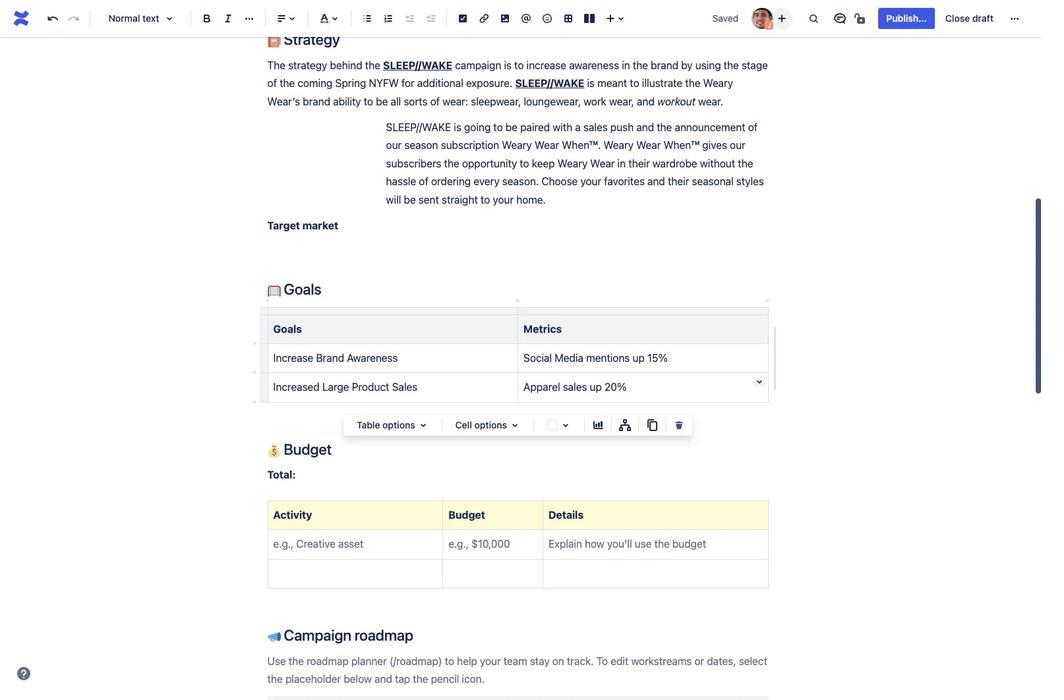Task type: locate. For each thing, give the bounding box(es) containing it.
is inside the campaign is to increase awareness in the brand by using the stage of the coming spring nyfw for additional exposure.
[[504, 59, 512, 71]]

be
[[376, 95, 388, 107], [506, 121, 518, 133], [404, 194, 416, 206]]

1 vertical spatial brand
[[303, 95, 331, 107]]

:mega: image
[[267, 631, 281, 644]]

in up favorites at the top
[[618, 158, 626, 169]]

and right push
[[637, 121, 654, 133]]

and
[[637, 95, 655, 107], [637, 121, 654, 133], [648, 176, 665, 188]]

emoji image
[[540, 11, 555, 26]]

bold ⌘b image
[[199, 11, 215, 26]]

sleep//wake up for at the top left
[[383, 59, 452, 71]]

1 horizontal spatial budget
[[449, 509, 485, 521]]

weary
[[703, 77, 734, 89], [502, 139, 532, 151], [604, 139, 634, 151], [558, 158, 588, 169]]

0 horizontal spatial budget
[[281, 441, 332, 458]]

numbered list ⌘⇧7 image
[[381, 11, 396, 26]]

0 vertical spatial budget
[[281, 441, 332, 458]]

1 vertical spatial your
[[493, 194, 514, 206]]

sleep//wake up the season
[[386, 121, 451, 133]]

1 vertical spatial be
[[506, 121, 518, 133]]

remove image
[[671, 418, 687, 433]]

0 vertical spatial your
[[581, 176, 602, 188]]

is down awareness
[[587, 77, 595, 89]]

our up subscribers
[[386, 139, 402, 151]]

campaign
[[455, 59, 502, 71]]

1 vertical spatial sales
[[563, 382, 587, 393]]

and down wardrobe
[[648, 176, 665, 188]]

to left increase
[[515, 59, 524, 71]]

sales right a
[[584, 121, 608, 133]]

invite to edit image
[[775, 10, 790, 26]]

sales down media
[[563, 382, 587, 393]]

:moneybag: image
[[267, 445, 281, 458]]

brand for ability
[[303, 95, 331, 107]]

brand
[[651, 59, 679, 71], [303, 95, 331, 107]]

of down the
[[267, 77, 277, 89]]

1 horizontal spatial our
[[730, 139, 746, 151]]

normal text button
[[96, 4, 185, 33]]

manage connected data image
[[617, 418, 633, 433]]

2 vertical spatial is
[[454, 121, 462, 133]]

0 horizontal spatial options
[[383, 420, 415, 431]]

no restrictions image
[[854, 11, 870, 26]]

1 vertical spatial up
[[590, 382, 602, 393]]

1 horizontal spatial be
[[404, 194, 416, 206]]

cell
[[456, 420, 472, 431]]

:goal: image
[[267, 284, 281, 298]]

0 horizontal spatial brand
[[303, 95, 331, 107]]

0 vertical spatial and
[[637, 95, 655, 107]]

2 horizontal spatial is
[[587, 77, 595, 89]]

their
[[629, 158, 650, 169], [668, 176, 689, 188]]

coming
[[298, 77, 333, 89]]

awareness
[[569, 59, 619, 71]]

season
[[405, 139, 438, 151]]

goals up increase
[[273, 323, 302, 335]]

sales
[[392, 382, 418, 393]]

0 vertical spatial is
[[504, 59, 512, 71]]

publish... button
[[879, 8, 935, 29]]

be left all
[[376, 95, 388, 107]]

wear.
[[699, 95, 724, 107]]

comment icon image
[[833, 11, 849, 26]]

to
[[515, 59, 524, 71], [630, 77, 640, 89], [364, 95, 373, 107], [494, 121, 503, 133], [520, 158, 529, 169], [481, 194, 490, 206]]

goals down 'target market'
[[281, 280, 322, 298]]

0 horizontal spatial their
[[629, 158, 650, 169]]

more formatting image
[[241, 11, 257, 26]]

wear up wardrobe
[[637, 139, 661, 151]]

cell background image
[[558, 418, 574, 433]]

1 vertical spatial is
[[587, 77, 595, 89]]

options inside dropdown button
[[383, 420, 415, 431]]

work
[[584, 95, 607, 107]]

brand up 'illustrate'
[[651, 59, 679, 71]]

budget
[[281, 441, 332, 458], [449, 509, 485, 521]]

using
[[696, 59, 721, 71]]

1 vertical spatial sleep//wake
[[515, 77, 585, 89]]

in up the meant
[[622, 59, 630, 71]]

1 vertical spatial in
[[618, 158, 626, 169]]

publish...
[[887, 13, 927, 24]]

is inside sleep//wake is going to be paired with a sales push and the announcement of our season subscription weary wear when™️. weary wear when™️ gives our subscribers the opportunity to keep weary wear in their wardrobe without the hassle of ordering every season. choose your favorites and their seasonal styles will be sent straight to your home.
[[454, 121, 462, 133]]

sorts
[[404, 95, 428, 107]]

2 our from the left
[[730, 139, 746, 151]]

0 vertical spatial up
[[633, 352, 645, 364]]

wear up keep
[[535, 139, 559, 151]]

the up workout wear.
[[685, 77, 701, 89]]

to down every
[[481, 194, 490, 206]]

the right using
[[724, 59, 739, 71]]

options right 'cell'
[[475, 420, 507, 431]]

and right wear,
[[637, 95, 655, 107]]

up left the 20%
[[590, 382, 602, 393]]

subscription
[[441, 139, 499, 151]]

and inside 'is meant to illustrate the weary wear's brand ability to be all sorts of wear: sleepwear, loungewear, work wear, and'
[[637, 95, 655, 107]]

be left paired
[[506, 121, 518, 133]]

the up 'wear's' on the left top of the page
[[280, 77, 295, 89]]

1 horizontal spatial is
[[504, 59, 512, 71]]

0 vertical spatial sleep//wake
[[383, 59, 452, 71]]

wear down when™️.
[[591, 158, 615, 169]]

keep
[[532, 158, 555, 169]]

0 vertical spatial sales
[[584, 121, 608, 133]]

your right the choose
[[581, 176, 602, 188]]

1 options from the left
[[383, 420, 415, 431]]

help image
[[16, 666, 32, 682]]

2 horizontal spatial be
[[506, 121, 518, 133]]

0 horizontal spatial be
[[376, 95, 388, 107]]

brand inside 'is meant to illustrate the weary wear's brand ability to be all sorts of wear: sleepwear, loungewear, work wear, and'
[[303, 95, 331, 107]]

is left the going
[[454, 121, 462, 133]]

when™️
[[664, 139, 700, 151]]

up
[[633, 352, 645, 364], [590, 382, 602, 393]]

is for when™️.
[[454, 121, 462, 133]]

2 vertical spatial sleep//wake
[[386, 121, 451, 133]]

options right table
[[383, 420, 415, 431]]

sleep//wake up loungewear,
[[515, 77, 585, 89]]

is for exposure.
[[504, 59, 512, 71]]

brand down coming
[[303, 95, 331, 107]]

to right the going
[[494, 121, 503, 133]]

1 vertical spatial their
[[668, 176, 689, 188]]

brand inside the campaign is to increase awareness in the brand by using the stage of the coming spring nyfw for additional exposure.
[[651, 59, 679, 71]]

0 vertical spatial brand
[[651, 59, 679, 71]]

our right gives
[[730, 139, 746, 151]]

of
[[267, 77, 277, 89], [430, 95, 440, 107], [748, 121, 758, 133], [419, 176, 429, 188]]

1 vertical spatial budget
[[449, 509, 485, 521]]

to inside the campaign is to increase awareness in the brand by using the stage of the coming spring nyfw for additional exposure.
[[515, 59, 524, 71]]

sleep//wake inside sleep//wake is going to be paired with a sales push and the announcement of our season subscription weary wear when™️. weary wear when™️ gives our subscribers the opportunity to keep weary wear in their wardrobe without the hassle of ordering every season. choose your favorites and their seasonal styles will be sent straight to your home.
[[386, 121, 451, 133]]

be right will
[[404, 194, 416, 206]]

wear
[[535, 139, 559, 151], [637, 139, 661, 151], [591, 158, 615, 169]]

2 vertical spatial be
[[404, 194, 416, 206]]

up left 15%
[[633, 352, 645, 364]]

your
[[581, 176, 602, 188], [493, 194, 514, 206]]

campaign
[[284, 627, 352, 645]]

target market
[[267, 220, 338, 232]]

opportunity
[[462, 158, 517, 169]]

the
[[365, 59, 381, 71], [633, 59, 648, 71], [724, 59, 739, 71], [280, 77, 295, 89], [685, 77, 701, 89], [657, 121, 672, 133], [444, 158, 460, 169], [738, 158, 754, 169]]

strategy
[[288, 59, 327, 71]]

choose
[[542, 176, 578, 188]]

every
[[474, 176, 500, 188]]

0 vertical spatial in
[[622, 59, 630, 71]]

1 horizontal spatial your
[[581, 176, 602, 188]]

editable content region
[[246, 0, 790, 701]]

1 horizontal spatial their
[[668, 176, 689, 188]]

goals
[[281, 280, 322, 298], [273, 323, 302, 335]]

sleep//wake for sleep//wake is going to be paired with a sales push and the announcement of our season subscription weary wear when™️. weary wear when™️ gives our subscribers the opportunity to keep weary wear in their wardrobe without the hassle of ordering every season. choose your favorites and their seasonal styles will be sent straight to your home.
[[386, 121, 451, 133]]

1 horizontal spatial up
[[633, 352, 645, 364]]

0 vertical spatial be
[[376, 95, 388, 107]]

options for cell options
[[475, 420, 507, 431]]

confluence image
[[11, 8, 32, 29], [11, 8, 32, 29]]

of down additional
[[430, 95, 440, 107]]

brand
[[316, 352, 344, 364]]

0 vertical spatial their
[[629, 158, 650, 169]]

is inside 'is meant to illustrate the weary wear's brand ability to be all sorts of wear: sleepwear, loungewear, work wear, and'
[[587, 77, 595, 89]]

sales
[[584, 121, 608, 133], [563, 382, 587, 393]]

0 horizontal spatial our
[[386, 139, 402, 151]]

weary up wear.
[[703, 77, 734, 89]]

season.
[[502, 176, 539, 188]]

:mega: image
[[267, 631, 281, 644]]

the up 'illustrate'
[[633, 59, 648, 71]]

is up exposure.
[[504, 59, 512, 71]]

bullet list ⌘⇧8 image
[[359, 11, 375, 26]]

add image, video, or file image
[[497, 11, 513, 26]]

the up ordering
[[444, 158, 460, 169]]

more image
[[1007, 11, 1023, 26]]

1 horizontal spatial brand
[[651, 59, 679, 71]]

their down wardrobe
[[668, 176, 689, 188]]

1 horizontal spatial options
[[475, 420, 507, 431]]

apparel sales up 20%
[[524, 382, 627, 393]]

media
[[555, 352, 584, 364]]

campaign is to increase awareness in the brand by using the stage of the coming spring nyfw for additional exposure.
[[267, 59, 771, 89]]

apparel
[[524, 382, 560, 393]]

0 horizontal spatial your
[[493, 194, 514, 206]]

0 horizontal spatial wear
[[535, 139, 559, 151]]

sent
[[419, 194, 439, 206]]

the
[[267, 59, 286, 71]]

roadmap
[[355, 627, 414, 645]]

:goal: image
[[267, 284, 281, 298]]

options inside 'dropdown button'
[[475, 420, 507, 431]]

increase
[[273, 352, 314, 364]]

be inside 'is meant to illustrate the weary wear's brand ability to be all sorts of wear: sleepwear, loungewear, work wear, and'
[[376, 95, 388, 107]]

2 options from the left
[[475, 420, 507, 431]]

the inside 'is meant to illustrate the weary wear's brand ability to be all sorts of wear: sleepwear, loungewear, work wear, and'
[[685, 77, 701, 89]]

:notebook_with_decorative_cover: image
[[267, 35, 281, 48]]

their up favorites at the top
[[629, 158, 650, 169]]

ordering
[[431, 176, 471, 188]]

1 vertical spatial goals
[[273, 323, 302, 335]]

your down every
[[493, 194, 514, 206]]

additional
[[417, 77, 464, 89]]

increased
[[273, 382, 320, 393]]

undo ⌘z image
[[45, 11, 61, 26]]

home.
[[517, 194, 546, 206]]

for
[[402, 77, 415, 89]]

0 horizontal spatial is
[[454, 121, 462, 133]]



Task type: describe. For each thing, give the bounding box(es) containing it.
a
[[575, 121, 581, 133]]

to up season.
[[520, 158, 529, 169]]

outdent ⇧tab image
[[402, 11, 418, 26]]

awareness
[[347, 352, 398, 364]]

text
[[143, 13, 159, 24]]

sales inside sleep//wake is going to be paired with a sales push and the announcement of our season subscription weary wear when™️. weary wear when™️ gives our subscribers the opportunity to keep weary wear in their wardrobe without the hassle of ordering every season. choose your favorites and their seasonal styles will be sent straight to your home.
[[584, 121, 608, 133]]

subscribers
[[386, 158, 442, 169]]

workout
[[658, 95, 696, 107]]

activity
[[273, 509, 312, 521]]

copy image
[[644, 418, 660, 433]]

draft
[[973, 13, 994, 24]]

spring
[[335, 77, 366, 89]]

in inside the campaign is to increase awareness in the brand by using the stage of the coming spring nyfw for additional exposure.
[[622, 59, 630, 71]]

social media mentions up 15%
[[524, 352, 668, 364]]

nyfw
[[369, 77, 399, 89]]

mentions
[[586, 352, 630, 364]]

table options
[[357, 420, 415, 431]]

wardrobe
[[653, 158, 698, 169]]

paired
[[520, 121, 550, 133]]

layouts image
[[582, 11, 598, 26]]

wear's
[[267, 95, 300, 107]]

cell options button
[[448, 418, 528, 433]]

chart image
[[590, 418, 606, 433]]

the up styles
[[738, 158, 754, 169]]

to right ability
[[364, 95, 373, 107]]

hassle
[[386, 176, 416, 188]]

the up nyfw
[[365, 59, 381, 71]]

close draft button
[[938, 8, 1002, 29]]

1 vertical spatial and
[[637, 121, 654, 133]]

indent tab image
[[423, 11, 439, 26]]

weary inside 'is meant to illustrate the weary wear's brand ability to be all sorts of wear: sleepwear, loungewear, work wear, and'
[[703, 77, 734, 89]]

redo ⌘⇧z image
[[66, 11, 82, 26]]

going
[[464, 121, 491, 133]]

target
[[267, 220, 300, 232]]

large
[[322, 382, 349, 393]]

mention image
[[518, 11, 534, 26]]

of up sent
[[419, 176, 429, 188]]

of inside the campaign is to increase awareness in the brand by using the stage of the coming spring nyfw for additional exposure.
[[267, 77, 277, 89]]

increase brand awareness
[[273, 352, 398, 364]]

workout wear.
[[658, 95, 724, 107]]

the up when™️
[[657, 121, 672, 133]]

metrics
[[524, 323, 562, 335]]

total:
[[267, 469, 296, 481]]

gives
[[703, 139, 727, 151]]

social
[[524, 352, 552, 364]]

cell options
[[456, 420, 507, 431]]

stage
[[742, 59, 768, 71]]

favorites
[[604, 176, 645, 188]]

:moneybag: image
[[267, 445, 281, 458]]

ability
[[333, 95, 361, 107]]

will
[[386, 194, 401, 206]]

in inside sleep//wake is going to be paired with a sales push and the announcement of our season subscription weary wear when™️. weary wear when™️ gives our subscribers the opportunity to keep weary wear in their wardrobe without the hassle of ordering every season. choose your favorites and their seasonal styles will be sent straight to your home.
[[618, 158, 626, 169]]

align left image
[[274, 11, 290, 26]]

link image
[[476, 11, 492, 26]]

2 vertical spatial and
[[648, 176, 665, 188]]

normal
[[108, 13, 140, 24]]

italic ⌘i image
[[220, 11, 236, 26]]

when™️.
[[562, 139, 601, 151]]

without
[[700, 158, 736, 169]]

table image
[[561, 11, 577, 26]]

seasonal
[[692, 176, 734, 188]]

market
[[303, 220, 338, 232]]

expand dropdown menu image
[[415, 418, 431, 433]]

2 horizontal spatial wear
[[637, 139, 661, 151]]

details
[[549, 509, 584, 521]]

of inside 'is meant to illustrate the weary wear's brand ability to be all sorts of wear: sleepwear, loungewear, work wear, and'
[[430, 95, 440, 107]]

loungewear,
[[524, 95, 581, 107]]

the strategy behind the sleep//wake
[[267, 59, 452, 71]]

:notebook_with_decorative_cover: image
[[267, 35, 281, 48]]

saved
[[713, 13, 739, 24]]

announcement
[[675, 121, 746, 133]]

strategy
[[281, 31, 340, 48]]

wear:
[[443, 95, 468, 107]]

behind
[[330, 59, 362, 71]]

weary down when™️.
[[558, 158, 588, 169]]

sleepwear,
[[471, 95, 521, 107]]

with
[[553, 121, 573, 133]]

to up wear,
[[630, 77, 640, 89]]

weary down paired
[[502, 139, 532, 151]]

normal text
[[108, 13, 159, 24]]

find and replace image
[[806, 11, 822, 26]]

20%
[[605, 382, 627, 393]]

action item image
[[455, 11, 471, 26]]

meant
[[598, 77, 627, 89]]

brand for by
[[651, 59, 679, 71]]

product
[[352, 382, 389, 393]]

1 our from the left
[[386, 139, 402, 151]]

15%
[[648, 352, 668, 364]]

weary down push
[[604, 139, 634, 151]]

0 vertical spatial goals
[[281, 280, 322, 298]]

expand dropdown menu image
[[507, 418, 523, 433]]

1 horizontal spatial wear
[[591, 158, 615, 169]]

table
[[357, 420, 380, 431]]

james peterson image
[[752, 8, 773, 29]]

0 horizontal spatial up
[[590, 382, 602, 393]]

illustrate
[[642, 77, 683, 89]]

is meant to illustrate the weary wear's brand ability to be all sorts of wear: sleepwear, loungewear, work wear, and
[[267, 77, 736, 107]]

options for table options
[[383, 420, 415, 431]]

straight
[[442, 194, 478, 206]]

sleep//wake for sleep//wake
[[515, 77, 585, 89]]

of right announcement
[[748, 121, 758, 133]]

table options button
[[349, 418, 436, 433]]

increased large product sales
[[273, 382, 418, 393]]

all
[[391, 95, 401, 107]]

styles
[[737, 176, 764, 188]]

close
[[946, 13, 970, 24]]

exposure.
[[466, 77, 513, 89]]

by
[[681, 59, 693, 71]]

close draft
[[946, 13, 994, 24]]

push
[[611, 121, 634, 133]]

wear,
[[609, 95, 634, 107]]

increase
[[527, 59, 567, 71]]



Task type: vqa. For each thing, say whether or not it's contained in the screenshot.
bottom be
yes



